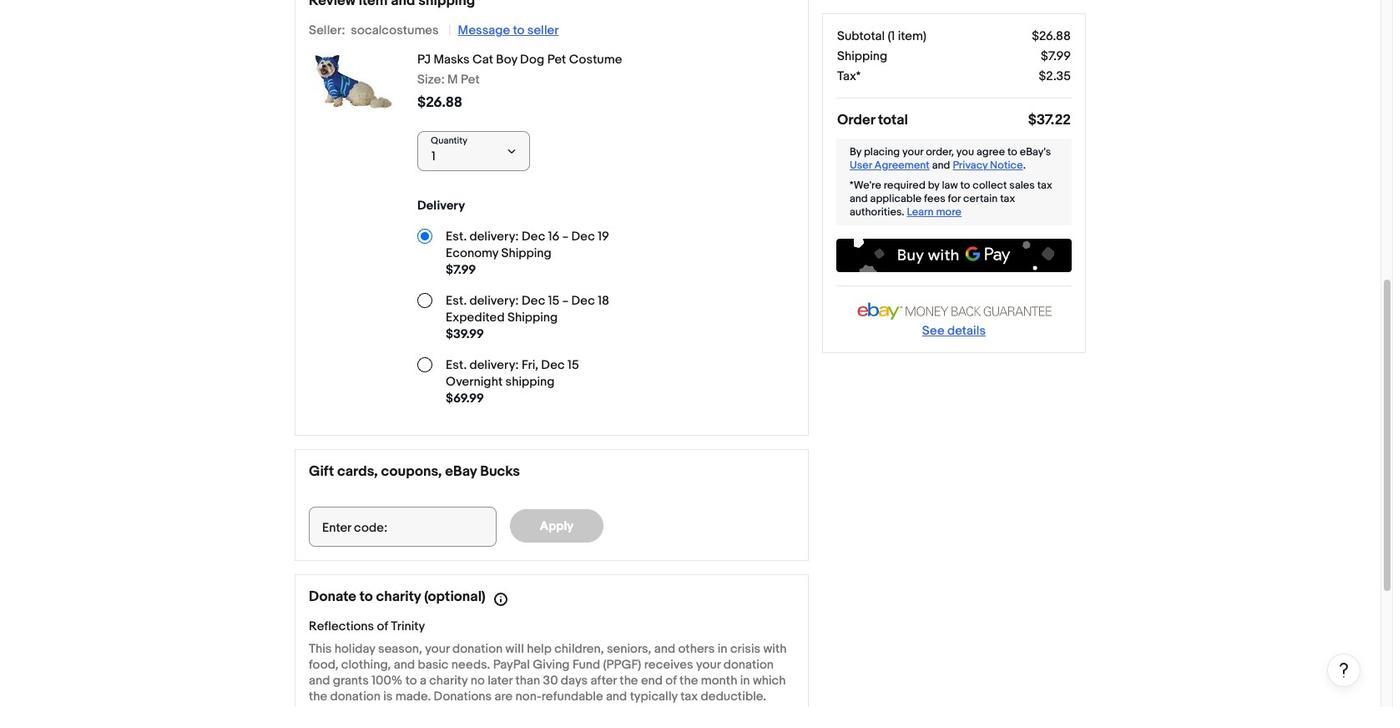 Task type: locate. For each thing, give the bounding box(es) containing it.
non-
[[516, 689, 542, 705]]

est. for est. delivery: dec 16 – dec 19
[[446, 229, 467, 245]]

1 vertical spatial –
[[562, 293, 569, 309]]

est. up economy
[[446, 229, 467, 245]]

0 horizontal spatial a
[[420, 673, 426, 689]]

charity up grant
[[429, 673, 468, 689]]

season,
[[378, 641, 422, 657]]

shipping down the 16
[[501, 245, 552, 261]]

1 vertical spatial $26.88
[[417, 94, 463, 111]]

delivery: up the 'expedited'
[[470, 293, 519, 309]]

your
[[902, 145, 923, 159], [425, 641, 450, 657], [696, 657, 721, 673]]

donation up the no
[[452, 641, 503, 657]]

dog
[[520, 52, 545, 68]]

and inside by placing your order, you agree to ebay's user agreement and privacy notice .
[[932, 159, 950, 172]]

delivery: up overnight
[[470, 357, 519, 373]]

1 horizontal spatial of
[[666, 673, 677, 689]]

reflections of trinity this holiday season, your donation will help children, seniors, and others in crisis with food, clothing, and basic needs. paypal giving fund (ppgf) receives your donation and grants 100% to a charity no later than 30 days after the end of the month in which the donation is made. donations are non-refundable and typically tax deductible. ppgf may be unable to grant funds to a charity if the charity has lost tax ex
[[309, 619, 787, 707]]

shipping for 18
[[508, 310, 558, 326]]

fri,
[[522, 357, 538, 373]]

1 vertical spatial 15
[[568, 357, 579, 373]]

1 vertical spatial est.
[[446, 293, 467, 309]]

est. up the 'expedited'
[[446, 293, 467, 309]]

$7.99 down economy
[[446, 262, 476, 278]]

1 vertical spatial shipping
[[501, 245, 552, 261]]

delivery: up economy
[[470, 229, 519, 245]]

$7.99 up $2.35
[[1041, 48, 1071, 64]]

authorities.
[[850, 205, 905, 219]]

the left end
[[620, 673, 638, 689]]

2 horizontal spatial your
[[902, 145, 923, 159]]

1 est. from the top
[[446, 229, 467, 245]]

sales
[[1009, 179, 1035, 192]]

– inside est. delivery: dec 15 – dec 18 expedited shipping $39.99
[[562, 293, 569, 309]]

help, opens dialogs image
[[1336, 662, 1352, 678]]

gift cards, coupons, ebay bucks
[[309, 463, 520, 480]]

typically
[[630, 689, 678, 705]]

0 vertical spatial in
[[718, 641, 728, 657]]

1 vertical spatial in
[[740, 673, 750, 689]]

to right 100%
[[405, 673, 417, 689]]

needs.
[[451, 657, 490, 673]]

shipping up fri,
[[508, 310, 558, 326]]

ppgf
[[309, 705, 340, 707]]

your inside by placing your order, you agree to ebay's user agreement and privacy notice .
[[902, 145, 923, 159]]

1 vertical spatial delivery:
[[470, 293, 519, 309]]

to left .
[[1008, 145, 1017, 159]]

and down user
[[850, 192, 868, 205]]

1 – from the top
[[562, 229, 569, 245]]

shipping inside est. delivery: dec 15 – dec 18 expedited shipping $39.99
[[508, 310, 558, 326]]

pet
[[547, 52, 566, 68], [461, 72, 480, 88]]

giving
[[533, 657, 570, 673]]

learn
[[907, 205, 934, 219]]

1 horizontal spatial pet
[[547, 52, 566, 68]]

delivery: inside est. delivery: dec 15 – dec 18 expedited shipping $39.99
[[470, 293, 519, 309]]

charity
[[376, 589, 421, 605], [429, 673, 468, 689], [534, 705, 572, 707], [606, 705, 644, 707]]

notice
[[990, 159, 1023, 172]]

2 est. from the top
[[446, 293, 467, 309]]

by
[[850, 145, 862, 159]]

size:
[[417, 72, 445, 88]]

1 vertical spatial pet
[[461, 72, 480, 88]]

and up by
[[932, 159, 950, 172]]

2 horizontal spatial donation
[[724, 657, 774, 673]]

donation
[[452, 641, 503, 657], [724, 657, 774, 673], [330, 689, 381, 705]]

0 vertical spatial –
[[562, 229, 569, 245]]

pet right m
[[461, 72, 480, 88]]

required
[[884, 179, 926, 192]]

0 vertical spatial a
[[420, 673, 426, 689]]

15 right fri,
[[568, 357, 579, 373]]

be
[[369, 705, 384, 707]]

placing
[[864, 145, 900, 159]]

the down "food,"
[[309, 689, 327, 705]]

1 horizontal spatial $26.88
[[1032, 28, 1071, 44]]

delivery: inside est. delivery: fri, dec 15 overnight shipping $69.99
[[470, 357, 519, 373]]

– left 18
[[562, 293, 569, 309]]

30
[[543, 673, 558, 689]]

– inside est. delivery: dec 16 – dec 19 economy shipping $7.99
[[562, 229, 569, 245]]

dec left 19
[[571, 229, 595, 245]]

2 delivery: from the top
[[470, 293, 519, 309]]

$7.99
[[1041, 48, 1071, 64], [446, 262, 476, 278]]

dec right fri,
[[541, 357, 565, 373]]

delivery: inside est. delivery: dec 16 – dec 19 economy shipping $7.99
[[470, 229, 519, 245]]

2 vertical spatial delivery:
[[470, 357, 519, 373]]

est. inside est. delivery: dec 16 – dec 19 economy shipping $7.99
[[446, 229, 467, 245]]

0 horizontal spatial pet
[[461, 72, 480, 88]]

in left which
[[740, 673, 750, 689]]

agree
[[977, 145, 1005, 159]]

later
[[488, 673, 513, 689]]

to right law
[[960, 179, 970, 192]]

donation left "is"
[[330, 689, 381, 705]]

tax*
[[837, 68, 861, 84]]

None text field
[[309, 507, 497, 547]]

economy
[[446, 245, 498, 261]]

$39.99
[[446, 326, 484, 342]]

– for 15
[[562, 293, 569, 309]]

a
[[420, 673, 426, 689], [524, 705, 531, 707]]

certain
[[963, 192, 998, 205]]

dec inside est. delivery: fri, dec 15 overnight shipping $69.99
[[541, 357, 565, 373]]

1 vertical spatial of
[[666, 673, 677, 689]]

0 horizontal spatial of
[[377, 619, 388, 634]]

3 delivery: from the top
[[470, 357, 519, 373]]

in
[[718, 641, 728, 657], [740, 673, 750, 689]]

1 horizontal spatial 15
[[568, 357, 579, 373]]

3 est. from the top
[[446, 357, 467, 373]]

a up unable
[[420, 673, 426, 689]]

order,
[[926, 145, 954, 159]]

dec
[[522, 229, 545, 245], [571, 229, 595, 245], [522, 293, 545, 309], [571, 293, 595, 309], [541, 357, 565, 373]]

dec left 18
[[571, 293, 595, 309]]

children,
[[554, 641, 604, 657]]

to left seller
[[513, 23, 525, 38]]

est. up overnight
[[446, 357, 467, 373]]

donation up deductible.
[[724, 657, 774, 673]]

in left the crisis
[[718, 641, 728, 657]]

$26.88 down "size:"
[[417, 94, 463, 111]]

your down trinity
[[425, 641, 450, 657]]

2 vertical spatial est.
[[446, 357, 467, 373]]

*we're
[[850, 179, 881, 192]]

0 horizontal spatial in
[[718, 641, 728, 657]]

2 – from the top
[[562, 293, 569, 309]]

0 horizontal spatial $7.99
[[446, 262, 476, 278]]

the
[[620, 673, 638, 689], [680, 673, 698, 689], [309, 689, 327, 705], [584, 705, 603, 707]]

shipping down the subtotal
[[837, 48, 888, 64]]

0 vertical spatial $26.88
[[1032, 28, 1071, 44]]

agreement
[[874, 159, 930, 172]]

est. for est. delivery: dec 15 – dec 18
[[446, 293, 467, 309]]

1 delivery: from the top
[[470, 229, 519, 245]]

1 vertical spatial $7.99
[[446, 262, 476, 278]]

0 vertical spatial 15
[[548, 293, 560, 309]]

est. for est. delivery: fri, dec 15
[[446, 357, 467, 373]]

$26.88 up $2.35
[[1032, 28, 1071, 44]]

of right end
[[666, 673, 677, 689]]

est. inside est. delivery: fri, dec 15 overnight shipping $69.99
[[446, 357, 467, 373]]

0 vertical spatial est.
[[446, 229, 467, 245]]

more
[[936, 205, 962, 219]]

dec down est. delivery: dec 16 – dec 19 economy shipping $7.99
[[522, 293, 545, 309]]

$7.99 inside est. delivery: dec 16 – dec 19 economy shipping $7.99
[[446, 262, 476, 278]]

to right donate
[[360, 589, 373, 605]]

paypal
[[493, 657, 530, 673]]

a down than
[[524, 705, 531, 707]]

– right the 16
[[562, 229, 569, 245]]

your left order,
[[902, 145, 923, 159]]

shipping inside est. delivery: dec 16 – dec 19 economy shipping $7.99
[[501, 245, 552, 261]]

of
[[377, 619, 388, 634], [666, 673, 677, 689]]

tax right the sales
[[1037, 179, 1052, 192]]

and inside *we're required by law to collect sales tax and applicable fees for certain tax authorities.
[[850, 192, 868, 205]]

0 horizontal spatial 15
[[548, 293, 560, 309]]

than
[[515, 673, 540, 689]]

and
[[932, 159, 950, 172], [850, 192, 868, 205], [654, 641, 675, 657], [394, 657, 415, 673], [309, 673, 330, 689], [606, 689, 627, 705]]

est. inside est. delivery: dec 15 – dec 18 expedited shipping $39.99
[[446, 293, 467, 309]]

19
[[598, 229, 609, 245]]

your right receives at the bottom of the page
[[696, 657, 721, 673]]

apply
[[540, 518, 574, 534]]

of left trinity
[[377, 619, 388, 634]]

donations
[[434, 689, 492, 705]]

(ppgf)
[[603, 657, 641, 673]]

delivery
[[417, 198, 465, 214]]

collect
[[973, 179, 1007, 192]]

pj
[[417, 52, 431, 68]]

2 vertical spatial shipping
[[508, 310, 558, 326]]

0 vertical spatial pet
[[547, 52, 566, 68]]

0 vertical spatial delivery:
[[470, 229, 519, 245]]

is
[[383, 689, 393, 705]]

•••••• button
[[836, 239, 1072, 272]]

ebay
[[445, 463, 477, 480]]

15
[[548, 293, 560, 309], [568, 357, 579, 373]]

overnight
[[446, 374, 503, 390]]

costume
[[569, 52, 622, 68]]

0 horizontal spatial $26.88
[[417, 94, 463, 111]]

15 left 18
[[548, 293, 560, 309]]

0 vertical spatial $7.99
[[1041, 48, 1071, 64]]

pet right the dog
[[547, 52, 566, 68]]

1 vertical spatial a
[[524, 705, 531, 707]]

1 horizontal spatial donation
[[452, 641, 503, 657]]

0 vertical spatial of
[[377, 619, 388, 634]]

delivery:
[[470, 229, 519, 245], [470, 293, 519, 309], [470, 357, 519, 373]]

deductible.
[[701, 689, 766, 705]]



Task type: vqa. For each thing, say whether or not it's contained in the screenshot.
Special
no



Task type: describe. For each thing, give the bounding box(es) containing it.
0 horizontal spatial donation
[[330, 689, 381, 705]]

this
[[309, 641, 332, 657]]

you
[[956, 145, 974, 159]]

est. delivery: fri, dec 15 overnight shipping $69.99
[[446, 357, 579, 407]]

others
[[678, 641, 715, 657]]

dec left the 16
[[522, 229, 545, 245]]

|
[[448, 23, 451, 38]]

$2.35
[[1039, 68, 1071, 84]]

trinity
[[391, 619, 425, 634]]

and up "ppgf"
[[309, 673, 330, 689]]

subtotal
[[837, 28, 885, 44]]

0 vertical spatial shipping
[[837, 48, 888, 64]]

and left "others"
[[654, 641, 675, 657]]

1 horizontal spatial your
[[696, 657, 721, 673]]

coupons,
[[381, 463, 442, 480]]

with
[[763, 641, 787, 657]]

for
[[948, 192, 961, 205]]

order
[[837, 112, 875, 129]]

order total
[[837, 112, 908, 129]]

to left grant
[[428, 705, 440, 707]]

are
[[495, 689, 513, 705]]

privacy notice link
[[953, 159, 1023, 172]]

the right the if
[[584, 705, 603, 707]]

food,
[[309, 657, 338, 673]]

cards,
[[337, 463, 378, 480]]

delivery: for expedited
[[470, 293, 519, 309]]

(optional)
[[424, 589, 486, 605]]

by
[[928, 179, 940, 192]]

tax right the certain
[[1000, 192, 1015, 205]]

expedited
[[446, 310, 505, 326]]

gift
[[309, 463, 334, 480]]

month
[[701, 673, 737, 689]]

lost
[[670, 705, 691, 707]]

est. delivery: dec 15 – dec 18 expedited shipping $39.99
[[446, 293, 609, 342]]

user agreement link
[[850, 159, 930, 172]]

will
[[506, 641, 524, 657]]

shipping
[[506, 374, 555, 390]]

days
[[561, 673, 588, 689]]

clothing,
[[341, 657, 391, 673]]

1 horizontal spatial $7.99
[[1041, 48, 1071, 64]]

apply button
[[510, 509, 604, 543]]

15 inside est. delivery: dec 15 – dec 18 expedited shipping $39.99
[[548, 293, 560, 309]]

grants
[[333, 673, 369, 689]]

and down (ppgf)
[[606, 689, 627, 705]]

16
[[548, 229, 560, 245]]

grant
[[443, 705, 472, 707]]

applicable
[[870, 192, 922, 205]]

| message to seller
[[448, 23, 559, 38]]

charity left the has
[[606, 705, 644, 707]]

message
[[458, 23, 510, 38]]

charity down 30
[[534, 705, 572, 707]]

total
[[878, 112, 908, 129]]

shipping for 19
[[501, 245, 552, 261]]

pj masks cat boy dog pet costume size: m pet
[[417, 52, 622, 88]]

to inside *we're required by law to collect sales tax and applicable fees for certain tax authorities.
[[960, 179, 970, 192]]

tax right "lost"
[[694, 705, 711, 707]]

donate
[[309, 589, 356, 605]]

ebay money back guarantee image
[[852, 300, 1056, 323]]

– for 16
[[562, 229, 569, 245]]

if
[[575, 705, 582, 707]]

0 horizontal spatial your
[[425, 641, 450, 657]]

est. delivery: dec 16 – dec 19 economy shipping $7.99
[[446, 229, 609, 278]]

to inside by placing your order, you agree to ebay's user agreement and privacy notice .
[[1008, 145, 1017, 159]]

bucks
[[480, 463, 520, 480]]

learn more
[[907, 205, 962, 219]]

fees
[[924, 192, 946, 205]]

1 horizontal spatial a
[[524, 705, 531, 707]]

pj masks cat boy dog pet costume image
[[313, 52, 393, 110]]

tax right the has
[[680, 689, 698, 705]]

boy
[[496, 52, 517, 68]]

fund
[[573, 657, 600, 673]]

m
[[447, 72, 458, 88]]

1 horizontal spatial in
[[740, 673, 750, 689]]

delivery: for $69.99
[[470, 357, 519, 373]]

reflections
[[309, 619, 374, 634]]

socalcostumes
[[351, 23, 439, 38]]

has
[[647, 705, 667, 707]]

(1
[[888, 28, 895, 44]]

no
[[471, 673, 485, 689]]

and left basic
[[394, 657, 415, 673]]

after
[[591, 673, 617, 689]]

user
[[850, 159, 872, 172]]

subtotal (1 item)
[[837, 28, 927, 44]]

18
[[598, 293, 609, 309]]

15 inside est. delivery: fri, dec 15 overnight shipping $69.99
[[568, 357, 579, 373]]

crisis
[[730, 641, 761, 657]]

*we're required by law to collect sales tax and applicable fees for certain tax authorities.
[[850, 179, 1052, 219]]

holiday
[[335, 641, 375, 657]]

the up "lost"
[[680, 673, 698, 689]]

details
[[947, 323, 986, 339]]

end
[[641, 673, 663, 689]]

law
[[942, 179, 958, 192]]

message to seller button
[[458, 23, 559, 38]]

.
[[1023, 159, 1026, 172]]

donate to charity (optional)
[[309, 589, 486, 605]]

to right funds
[[510, 705, 521, 707]]

cat
[[473, 52, 493, 68]]

see
[[922, 323, 945, 339]]

made.
[[395, 689, 431, 705]]

which
[[753, 673, 786, 689]]

seller
[[527, 23, 559, 38]]

charity up trinity
[[376, 589, 421, 605]]

help
[[527, 641, 552, 657]]

ebay's
[[1020, 145, 1051, 159]]

delivery: for economy
[[470, 229, 519, 245]]

receives
[[644, 657, 693, 673]]

may
[[343, 705, 366, 707]]

seller:
[[309, 23, 345, 38]]



